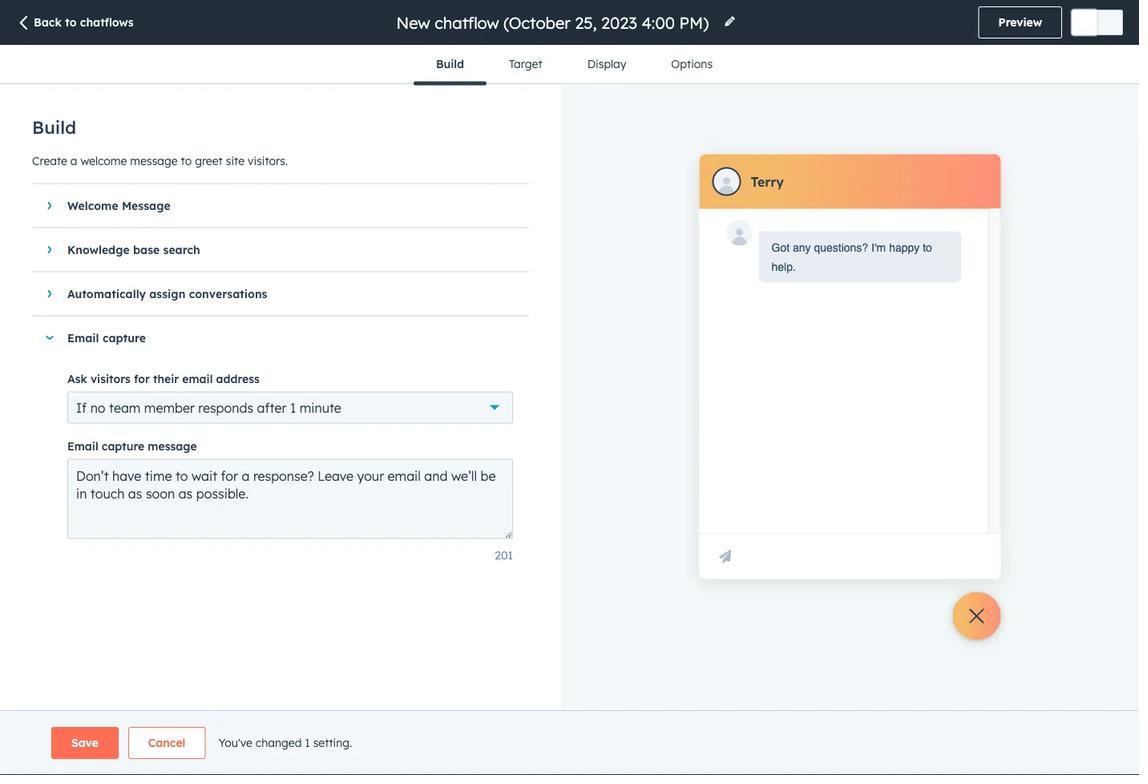 Task type: describe. For each thing, give the bounding box(es) containing it.
cancel button
[[128, 727, 206, 759]]

welcome
[[81, 154, 127, 168]]

got any questions? i'm happy to help.
[[772, 241, 933, 273]]

automatically assign conversations button
[[32, 272, 513, 316]]

1 horizontal spatial 1
[[305, 736, 310, 750]]

target button
[[487, 45, 565, 83]]

welcome message
[[67, 199, 171, 213]]

i'm
[[872, 241, 886, 254]]

message
[[122, 199, 171, 213]]

if no team member responds after 1 minute button
[[67, 392, 513, 424]]

no
[[90, 400, 106, 416]]

email capture button
[[32, 316, 513, 360]]

visitors.
[[248, 154, 288, 168]]

navigation containing build
[[414, 45, 735, 85]]

1 vertical spatial message
[[148, 439, 197, 453]]

email capture
[[67, 331, 146, 345]]

team
[[109, 400, 141, 416]]

setting.
[[313, 736, 352, 750]]

agent says: got any questions? i'm happy to help. element
[[772, 238, 949, 276]]

1 inside popup button
[[290, 400, 296, 416]]

happy
[[889, 241, 920, 254]]

you've changed 1 setting.
[[218, 736, 352, 750]]

email
[[182, 372, 213, 386]]

for
[[134, 372, 150, 386]]

create a welcome message to greet site visitors.
[[32, 154, 288, 168]]

target
[[509, 57, 543, 71]]

capture for email capture message
[[102, 439, 145, 453]]

member
[[144, 400, 195, 416]]

options button
[[649, 45, 735, 83]]

if
[[76, 400, 87, 416]]

address
[[216, 372, 260, 386]]

capture for email capture
[[103, 331, 146, 345]]

chatflows
[[80, 15, 134, 29]]

email capture message
[[67, 439, 197, 453]]

display button
[[565, 45, 649, 83]]

preview button
[[979, 6, 1063, 38]]

cancel
[[148, 736, 186, 750]]

their
[[153, 372, 179, 386]]

after
[[257, 400, 287, 416]]



Task type: vqa. For each thing, say whether or not it's contained in the screenshot.
the top Email
yes



Task type: locate. For each thing, give the bounding box(es) containing it.
2 vertical spatial to
[[923, 241, 933, 254]]

changed
[[256, 736, 302, 750]]

caret image inside 'automatically assign conversations' dropdown button
[[48, 289, 52, 299]]

capture inside dropdown button
[[103, 331, 146, 345]]

caret image inside email capture dropdown button
[[45, 336, 55, 340]]

options
[[671, 57, 713, 71]]

welcome
[[67, 199, 118, 213]]

1
[[290, 400, 296, 416], [305, 736, 310, 750]]

email down 'if'
[[67, 439, 98, 453]]

to left greet
[[181, 154, 192, 168]]

0 horizontal spatial build
[[32, 116, 76, 138]]

email inside dropdown button
[[67, 331, 99, 345]]

1 horizontal spatial build
[[436, 57, 464, 71]]

build inside 'button'
[[436, 57, 464, 71]]

caret image
[[48, 201, 52, 211], [48, 245, 52, 255]]

knowledge base search button
[[32, 228, 513, 271]]

0 vertical spatial email
[[67, 331, 99, 345]]

1 vertical spatial capture
[[102, 439, 145, 453]]

if no team member responds after 1 minute
[[76, 400, 341, 416]]

0 vertical spatial to
[[65, 15, 77, 29]]

site
[[226, 154, 245, 168]]

None field
[[395, 12, 714, 33]]

caret image
[[48, 289, 52, 299], [45, 336, 55, 340]]

ask visitors for their email address
[[67, 372, 260, 386]]

caret image for knowledge base search
[[48, 245, 52, 255]]

1 horizontal spatial to
[[181, 154, 192, 168]]

caret image inside the welcome message dropdown button
[[48, 201, 52, 211]]

responds
[[198, 400, 253, 416]]

build
[[436, 57, 464, 71], [32, 116, 76, 138]]

preview
[[999, 15, 1043, 29]]

build up the create at the left top of the page
[[32, 116, 76, 138]]

0 vertical spatial capture
[[103, 331, 146, 345]]

0 vertical spatial build
[[436, 57, 464, 71]]

0 horizontal spatial 1
[[290, 400, 296, 416]]

search
[[163, 243, 200, 257]]

2 email from the top
[[67, 439, 98, 453]]

knowledge base search
[[67, 243, 200, 257]]

save
[[71, 736, 98, 750]]

message up message
[[130, 154, 178, 168]]

0 vertical spatial caret image
[[48, 201, 52, 211]]

back to chatflows
[[34, 15, 134, 29]]

caret image left 'welcome'
[[48, 201, 52, 211]]

1 vertical spatial to
[[181, 154, 192, 168]]

got
[[772, 241, 790, 254]]

you've
[[218, 736, 253, 750]]

1 vertical spatial email
[[67, 439, 98, 453]]

to inside back to chatflows button
[[65, 15, 77, 29]]

201
[[495, 548, 513, 562]]

1 vertical spatial caret image
[[45, 336, 55, 340]]

capture
[[103, 331, 146, 345], [102, 439, 145, 453]]

caret image left automatically
[[48, 289, 52, 299]]

0 horizontal spatial to
[[65, 15, 77, 29]]

automatically
[[67, 287, 146, 301]]

email
[[67, 331, 99, 345], [67, 439, 98, 453]]

terry
[[751, 174, 784, 190]]

conversations
[[189, 287, 267, 301]]

visitors
[[91, 372, 131, 386]]

1 caret image from the top
[[48, 201, 52, 211]]

1 vertical spatial 1
[[305, 736, 310, 750]]

message down "member"
[[148, 439, 197, 453]]

1 right after
[[290, 400, 296, 416]]

Email capture message text field
[[67, 459, 513, 539]]

0 vertical spatial caret image
[[48, 289, 52, 299]]

to
[[65, 15, 77, 29], [181, 154, 192, 168], [923, 241, 933, 254]]

2 horizontal spatial to
[[923, 241, 933, 254]]

build button
[[414, 45, 487, 85]]

welcome message button
[[32, 184, 513, 227]]

1 email from the top
[[67, 331, 99, 345]]

0 vertical spatial 1
[[290, 400, 296, 416]]

to inside got any questions? i'm happy to help.
[[923, 241, 933, 254]]

help.
[[772, 260, 796, 273]]

email for email capture
[[67, 331, 99, 345]]

email up ask
[[67, 331, 99, 345]]

to right 'happy'
[[923, 241, 933, 254]]

capture up visitors on the top
[[103, 331, 146, 345]]

caret image left email capture
[[45, 336, 55, 340]]

automatically assign conversations
[[67, 287, 267, 301]]

1 vertical spatial build
[[32, 116, 76, 138]]

2 caret image from the top
[[48, 245, 52, 255]]

any
[[793, 241, 811, 254]]

build left the target
[[436, 57, 464, 71]]

knowledge
[[67, 243, 130, 257]]

greet
[[195, 154, 223, 168]]

questions?
[[814, 241, 869, 254]]

caret image inside knowledge base search dropdown button
[[48, 245, 52, 255]]

caret image for automatically assign conversations
[[48, 289, 52, 299]]

1 vertical spatial caret image
[[48, 245, 52, 255]]

to right the back
[[65, 15, 77, 29]]

email for email capture message
[[67, 439, 98, 453]]

display
[[588, 57, 627, 71]]

0 vertical spatial message
[[130, 154, 178, 168]]

back
[[34, 15, 62, 29]]

message
[[130, 154, 178, 168], [148, 439, 197, 453]]

a
[[70, 154, 77, 168]]

caret image left knowledge
[[48, 245, 52, 255]]

minute
[[300, 400, 341, 416]]

create
[[32, 154, 67, 168]]

base
[[133, 243, 160, 257]]

assign
[[149, 287, 186, 301]]

navigation
[[414, 45, 735, 85]]

back to chatflows button
[[16, 15, 134, 32]]

caret image for welcome message
[[48, 201, 52, 211]]

caret image for email capture
[[45, 336, 55, 340]]

1 left setting.
[[305, 736, 310, 750]]

save button
[[51, 727, 119, 759]]

capture down team
[[102, 439, 145, 453]]

ask
[[67, 372, 87, 386]]



